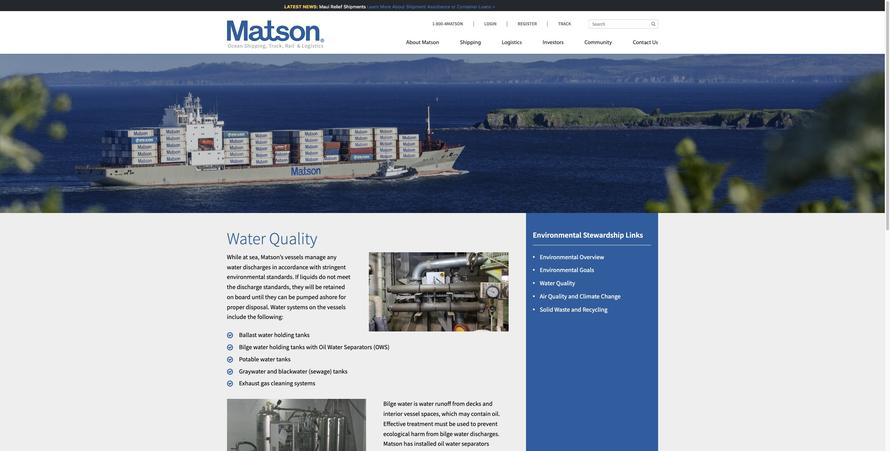 Task type: locate. For each thing, give the bounding box(es) containing it.
0 vertical spatial environmental
[[533, 230, 582, 240]]

relief
[[329, 4, 341, 9]]

holding down following:
[[274, 331, 294, 339]]

1 horizontal spatial they
[[292, 283, 304, 291]]

change
[[601, 293, 621, 301]]

bilge inside bilge water is water runoff from decks and interior vessel spaces, which may contain oil. effective treatment must be used to prevent ecological harm from bilge water discharges. matson has installed oil water separators equipped with an oil content meter o
[[384, 400, 397, 408]]

0 horizontal spatial from
[[427, 430, 439, 438]]

2 vertical spatial environmental
[[540, 266, 579, 274]]

tanks up blackwater
[[277, 356, 291, 364]]

login
[[485, 21, 497, 27]]

vessels
[[285, 253, 304, 261], [327, 303, 346, 311]]

while at sea, matson's vessels manage any water discharges in accordance with stringent environmental standards. if liquids do not meet the discharge standards, they will be retained on board until they can be pumped ashore for proper disposal. water systems on the vessels include the following:
[[227, 253, 351, 321]]

1 horizontal spatial bilge
[[384, 400, 397, 408]]

tanks right "(sewage)"
[[333, 368, 348, 376]]

pumped
[[297, 293, 319, 301]]

maui
[[318, 4, 328, 9]]

proper
[[227, 303, 245, 311]]

which
[[442, 410, 458, 418]]

treatment
[[407, 420, 434, 428]]

environmental stewardship links section
[[518, 213, 667, 452]]

2 horizontal spatial be
[[449, 420, 456, 428]]

exhaust gas cleaning systems
[[239, 380, 315, 388]]

water down can
[[271, 303, 286, 311]]

0 vertical spatial systems
[[287, 303, 308, 311]]

1 vertical spatial about
[[406, 40, 421, 46]]

water up content
[[446, 440, 461, 448]]

environmental for environmental overview
[[540, 253, 579, 261]]

0 vertical spatial the
[[227, 283, 236, 291]]

latest
[[283, 4, 300, 9]]

1 horizontal spatial water quality
[[540, 279, 576, 287]]

0 horizontal spatial the
[[227, 283, 236, 291]]

0 vertical spatial bilge
[[239, 343, 252, 351]]

0 horizontal spatial matson
[[384, 440, 403, 448]]

oil up content
[[438, 440, 445, 448]]

0 vertical spatial with
[[310, 263, 321, 271]]

quality down environmental goals
[[557, 279, 576, 287]]

waste
[[555, 306, 570, 314]]

bilge up interior
[[384, 400, 397, 408]]

accordance
[[279, 263, 309, 271]]

holding for ballast
[[274, 331, 294, 339]]

matson up equipped
[[384, 440, 403, 448]]

water quality inside environmental stewardship links section
[[540, 279, 576, 287]]

0 horizontal spatial vessels
[[285, 253, 304, 261]]

effective
[[384, 420, 406, 428]]

oil
[[438, 440, 445, 448], [431, 450, 437, 452]]

0 vertical spatial matson
[[422, 40, 440, 46]]

2 vertical spatial with
[[410, 450, 422, 452]]

be right the will
[[316, 283, 322, 291]]

0 vertical spatial about
[[391, 4, 403, 9]]

water right the ballast
[[258, 331, 273, 339]]

matson down 1-
[[422, 40, 440, 46]]

water inside while at sea, matson's vessels manage any water discharges in accordance with stringent environmental standards. if liquids do not meet the discharge standards, they will be retained on board until they can be pumped ashore for proper disposal. water systems on the vessels include the following:
[[227, 263, 242, 271]]

stringent
[[323, 263, 346, 271]]

2 vertical spatial quality
[[549, 293, 567, 301]]

solid waste and recycling
[[540, 306, 608, 314]]

and up "solid waste and recycling" at the bottom right of page
[[569, 293, 579, 301]]

Search search field
[[589, 19, 659, 29]]

water inside while at sea, matson's vessels manage any water discharges in accordance with stringent environmental standards. if liquids do not meet the discharge standards, they will be retained on board until they can be pumped ashore for proper disposal. water systems on the vessels include the following:
[[271, 303, 286, 311]]

0 vertical spatial on
[[227, 293, 234, 301]]

1 vertical spatial they
[[265, 293, 277, 301]]

on
[[227, 293, 234, 301], [309, 303, 316, 311]]

about matson
[[406, 40, 440, 46]]

bilge down the ballast
[[239, 343, 252, 351]]

interior
[[384, 410, 403, 418]]

1 vertical spatial environmental
[[540, 253, 579, 261]]

be inside bilge water is water runoff from decks and interior vessel spaces, which may contain oil. effective treatment must be used to prevent ecological harm from bilge water discharges. matson has installed oil water separators equipped with an oil content meter o
[[449, 420, 456, 428]]

bilge for bilge water is water runoff from decks and interior vessel spaces, which may contain oil. effective treatment must be used to prevent ecological harm from bilge water discharges. matson has installed oil water separators equipped with an oil content meter o
[[384, 400, 397, 408]]

bilge for bilge water holding tanks with oil water separators (ows)
[[239, 343, 252, 351]]

vessels up accordance
[[285, 253, 304, 261]]

about matson link
[[406, 37, 450, 51]]

separators
[[462, 440, 490, 448]]

1 vertical spatial holding
[[270, 343, 290, 351]]

environmental up environmental goals
[[540, 253, 579, 261]]

from up 'may'
[[453, 400, 465, 408]]

they down if at the left bottom
[[292, 283, 304, 291]]

1-
[[433, 21, 436, 27]]

they left can
[[265, 293, 277, 301]]

with left oil
[[306, 343, 318, 351]]

shipment
[[405, 4, 425, 9]]

latest news: maui relief shipments learn more about shipment assistance or container loans >
[[283, 4, 494, 9]]

while
[[227, 253, 242, 261]]

tanks
[[296, 331, 310, 339], [291, 343, 305, 351], [277, 356, 291, 364], [333, 368, 348, 376]]

investors
[[543, 40, 564, 46]]

water quality down environmental goals
[[540, 279, 576, 287]]

water right oil
[[328, 343, 343, 351]]

systems down graywater and blackwater (sewage) tanks
[[294, 380, 315, 388]]

with down has
[[410, 450, 422, 452]]

1 horizontal spatial the
[[248, 313, 256, 321]]

1 vertical spatial matson
[[384, 440, 403, 448]]

water inside environmental stewardship links section
[[540, 279, 555, 287]]

stewardship
[[584, 230, 625, 240]]

ecological
[[384, 430, 410, 438]]

bilge
[[239, 343, 252, 351], [384, 400, 397, 408]]

environmental overview
[[540, 253, 605, 261]]

holding down ballast water holding tanks
[[270, 343, 290, 351]]

about inside top menu navigation
[[406, 40, 421, 46]]

contact
[[633, 40, 652, 46]]

water up the air
[[540, 279, 555, 287]]

2 vertical spatial be
[[449, 420, 456, 428]]

water right the potable
[[260, 356, 275, 364]]

environmental
[[533, 230, 582, 240], [540, 253, 579, 261], [540, 266, 579, 274]]

1 vertical spatial vessels
[[327, 303, 346, 311]]

1 vertical spatial water quality
[[540, 279, 576, 287]]

0 vertical spatial from
[[453, 400, 465, 408]]

the up board
[[227, 283, 236, 291]]

water left is
[[398, 400, 413, 408]]

shipping
[[460, 40, 481, 46]]

1 horizontal spatial on
[[309, 303, 316, 311]]

environmental up environmental overview link
[[533, 230, 582, 240]]

oil right an
[[431, 450, 437, 452]]

not
[[327, 273, 336, 281]]

content
[[438, 450, 459, 452]]

0 vertical spatial oil
[[438, 440, 445, 448]]

meter
[[460, 450, 475, 452]]

1 horizontal spatial vessels
[[327, 303, 346, 311]]

systems down the pumped
[[287, 303, 308, 311]]

None search field
[[589, 19, 659, 29]]

solid
[[540, 306, 554, 314]]

water down the "while"
[[227, 263, 242, 271]]

0 vertical spatial they
[[292, 283, 304, 291]]

water right is
[[419, 400, 434, 408]]

until
[[252, 293, 264, 301]]

top menu navigation
[[406, 37, 659, 51]]

runoff
[[435, 400, 451, 408]]

search image
[[652, 22, 656, 26]]

1 vertical spatial on
[[309, 303, 316, 311]]

1 vertical spatial oil
[[431, 450, 437, 452]]

holding
[[274, 331, 294, 339], [270, 343, 290, 351]]

register link
[[507, 21, 548, 27]]

the down disposal.
[[248, 313, 256, 321]]

1 vertical spatial bilge
[[384, 400, 397, 408]]

environmental goals
[[540, 266, 595, 274]]

links
[[626, 230, 644, 240]]

quality for air quality and climate change link
[[549, 293, 567, 301]]

exhaust
[[239, 380, 260, 388]]

with down manage on the bottom
[[310, 263, 321, 271]]

0 horizontal spatial bilge
[[239, 343, 252, 351]]

be right can
[[289, 293, 295, 301]]

1 horizontal spatial about
[[406, 40, 421, 46]]

to
[[471, 420, 476, 428]]

water quality up matson's on the left bottom
[[227, 228, 318, 249]]

the down ashore
[[318, 303, 326, 311]]

disposal.
[[246, 303, 269, 311]]

be
[[316, 283, 322, 291], [289, 293, 295, 301], [449, 420, 456, 428]]

they
[[292, 283, 304, 291], [265, 293, 277, 301]]

logistics
[[502, 40, 522, 46]]

1 horizontal spatial be
[[316, 283, 322, 291]]

from
[[453, 400, 465, 408], [427, 430, 439, 438]]

matson's
[[261, 253, 284, 261]]

contact us
[[633, 40, 659, 46]]

vessels down for
[[327, 303, 346, 311]]

0 vertical spatial quality
[[269, 228, 318, 249]]

on up proper
[[227, 293, 234, 301]]

spaces,
[[421, 410, 441, 418]]

environmental up water quality link
[[540, 266, 579, 274]]

liquids
[[300, 273, 318, 281]]

on down the pumped
[[309, 303, 316, 311]]

quality up matson's on the left bottom
[[269, 228, 318, 249]]

shipments
[[342, 4, 364, 9]]

1 horizontal spatial matson
[[422, 40, 440, 46]]

may
[[459, 410, 470, 418]]

1 vertical spatial the
[[318, 303, 326, 311]]

and
[[569, 293, 579, 301], [572, 306, 582, 314], [267, 368, 277, 376], [483, 400, 493, 408]]

decks
[[466, 400, 482, 408]]

0 horizontal spatial water quality
[[227, 228, 318, 249]]

will
[[305, 283, 314, 291]]

oil
[[319, 343, 326, 351]]

1 vertical spatial quality
[[557, 279, 576, 287]]

1 vertical spatial from
[[427, 430, 439, 438]]

from up installed
[[427, 430, 439, 438]]

water
[[227, 263, 242, 271], [258, 331, 273, 339], [253, 343, 268, 351], [260, 356, 275, 364], [398, 400, 413, 408], [419, 400, 434, 408], [454, 430, 469, 438], [446, 440, 461, 448]]

0 vertical spatial holding
[[274, 331, 294, 339]]

equipment for managing ballast water. image
[[369, 253, 509, 332]]

0 horizontal spatial they
[[265, 293, 277, 301]]

logistics link
[[492, 37, 533, 51]]

0 horizontal spatial be
[[289, 293, 295, 301]]

following:
[[258, 313, 283, 321]]

track link
[[548, 21, 572, 27]]

and up contain
[[483, 400, 493, 408]]

harm
[[411, 430, 425, 438]]

equipped
[[384, 450, 409, 452]]

0 vertical spatial vessels
[[285, 253, 304, 261]]

blackwater
[[279, 368, 308, 376]]

ashore
[[320, 293, 338, 301]]

quality down water quality link
[[549, 293, 567, 301]]

be down which
[[449, 420, 456, 428]]



Task type: vqa. For each thing, say whether or not it's contained in the screenshot.
"shipping" within the Matson uses one of the best-refrigerated cargo systems in the shipping industry to preserve the quality and integrity of perishables, produce, and medications. Precise temperature control , modified atmospheres , substitute atmospheres for the controlled atmosphere applications, and other
no



Task type: describe. For each thing, give the bounding box(es) containing it.
discharge
[[237, 283, 262, 291]]

water up potable water tanks on the left bottom
[[253, 343, 268, 351]]

recycling
[[583, 306, 608, 314]]

register
[[518, 21, 537, 27]]

discharges.
[[470, 430, 500, 438]]

used
[[457, 420, 470, 428]]

air quality and climate change link
[[540, 293, 621, 301]]

1 vertical spatial systems
[[294, 380, 315, 388]]

is
[[414, 400, 418, 408]]

tanks up graywater and blackwater (sewage) tanks
[[291, 343, 305, 351]]

contact us link
[[623, 37, 659, 51]]

community
[[585, 40, 612, 46]]

loans
[[477, 4, 490, 9]]

sea,
[[249, 253, 260, 261]]

water up 'at'
[[227, 228, 266, 249]]

water quality link
[[540, 279, 576, 287]]

if
[[295, 273, 299, 281]]

1 vertical spatial be
[[289, 293, 295, 301]]

meet
[[337, 273, 351, 281]]

oil.
[[492, 410, 500, 418]]

air quality and climate change
[[540, 293, 621, 301]]

0 horizontal spatial oil
[[431, 450, 437, 452]]

2 horizontal spatial the
[[318, 303, 326, 311]]

environmental for environmental stewardship links
[[533, 230, 582, 240]]

0 horizontal spatial on
[[227, 293, 234, 301]]

holding for bilge
[[270, 343, 290, 351]]

standards,
[[264, 283, 291, 291]]

solid waste and recycling link
[[540, 306, 608, 314]]

0 horizontal spatial about
[[391, 4, 403, 9]]

overview
[[580, 253, 605, 261]]

1 horizontal spatial oil
[[438, 440, 445, 448]]

and up the exhaust gas cleaning systems on the left bottom of page
[[267, 368, 277, 376]]

bilge water holding tanks with oil water separators (ows)
[[239, 343, 390, 351]]

an
[[423, 450, 429, 452]]

goals
[[580, 266, 595, 274]]

for
[[339, 293, 346, 301]]

matson inside top menu navigation
[[422, 40, 440, 46]]

learn more about shipment assistance or container loans > link
[[366, 4, 494, 9]]

shipping link
[[450, 37, 492, 51]]

environmental
[[227, 273, 265, 281]]

and down air quality and climate change at the bottom right
[[572, 306, 582, 314]]

potable water tanks
[[239, 356, 291, 364]]

installed
[[414, 440, 437, 448]]

systems inside while at sea, matson's vessels manage any water discharges in accordance with stringent environmental standards. if liquids do not meet the discharge standards, they will be retained on board until they can be pumped ashore for proper disposal. water systems on the vessels include the following:
[[287, 303, 308, 311]]

gas
[[261, 380, 270, 388]]

2 vertical spatial the
[[248, 313, 256, 321]]

separators
[[344, 343, 372, 351]]

4matson
[[445, 21, 463, 27]]

manage
[[305, 253, 326, 261]]

container
[[456, 4, 476, 9]]

ballast water holding tanks
[[239, 331, 310, 339]]

1-800-4matson
[[433, 21, 463, 27]]

with inside while at sea, matson's vessels manage any water discharges in accordance with stringent environmental standards. if liquids do not meet the discharge standards, they will be retained on board until they can be pumped ashore for proper disposal. water systems on the vessels include the following:
[[310, 263, 321, 271]]

tanks up bilge water holding tanks with oil water separators (ows)
[[296, 331, 310, 339]]

learn
[[366, 4, 378, 9]]

retained
[[323, 283, 345, 291]]

discharges
[[243, 263, 271, 271]]

assistance
[[426, 4, 449, 9]]

board
[[235, 293, 251, 301]]

with inside bilge water is water runoff from decks and interior vessel spaces, which may contain oil. effective treatment must be used to prevent ecological harm from bilge water discharges. matson has installed oil water separators equipped with an oil content meter o
[[410, 450, 422, 452]]

environmental goals link
[[540, 266, 595, 274]]

us
[[653, 40, 659, 46]]

or
[[450, 4, 454, 9]]

standards.
[[267, 273, 294, 281]]

must
[[435, 420, 448, 428]]

water down 'used'
[[454, 430, 469, 438]]

ballast
[[239, 331, 257, 339]]

investors link
[[533, 37, 575, 51]]

0 vertical spatial water quality
[[227, 228, 318, 249]]

0 vertical spatial be
[[316, 283, 322, 291]]

1-800-4matson link
[[433, 21, 474, 27]]

matson inside bilge water is water runoff from decks and interior vessel spaces, which may contain oil. effective treatment must be used to prevent ecological harm from bilge water discharges. matson has installed oil water separators equipped with an oil content meter o
[[384, 440, 403, 448]]

blue matson logo with ocean, shipping, truck, rail and logistics written beneath it. image
[[227, 21, 324, 49]]

quality for water quality link
[[557, 279, 576, 287]]

at
[[243, 253, 248, 261]]

login link
[[474, 21, 507, 27]]

environmental stewardship links
[[533, 230, 644, 240]]

community link
[[575, 37, 623, 51]]

bilge
[[440, 430, 453, 438]]

and inside bilge water is water runoff from decks and interior vessel spaces, which may contain oil. effective treatment must be used to prevent ecological harm from bilge water discharges. matson has installed oil water separators equipped with an oil content meter o
[[483, 400, 493, 408]]

climate
[[580, 293, 600, 301]]

bilge water is water runoff from decks and interior vessel spaces, which may contain oil. effective treatment must be used to prevent ecological harm from bilge water discharges. matson has installed oil water separators equipped with an oil content meter o
[[384, 400, 500, 452]]

can
[[278, 293, 287, 301]]

air
[[540, 293, 547, 301]]

matson containership guided by tug image
[[0, 43, 886, 213]]

cleaning
[[271, 380, 293, 388]]

vessel
[[404, 410, 420, 418]]

1 vertical spatial with
[[306, 343, 318, 351]]

1 horizontal spatial from
[[453, 400, 465, 408]]

>
[[491, 4, 494, 9]]

800-
[[436, 21, 445, 27]]

contain
[[471, 410, 491, 418]]

do
[[319, 273, 326, 281]]

environmental for environmental goals
[[540, 266, 579, 274]]

graywater
[[239, 368, 266, 376]]

prevent
[[478, 420, 498, 428]]



